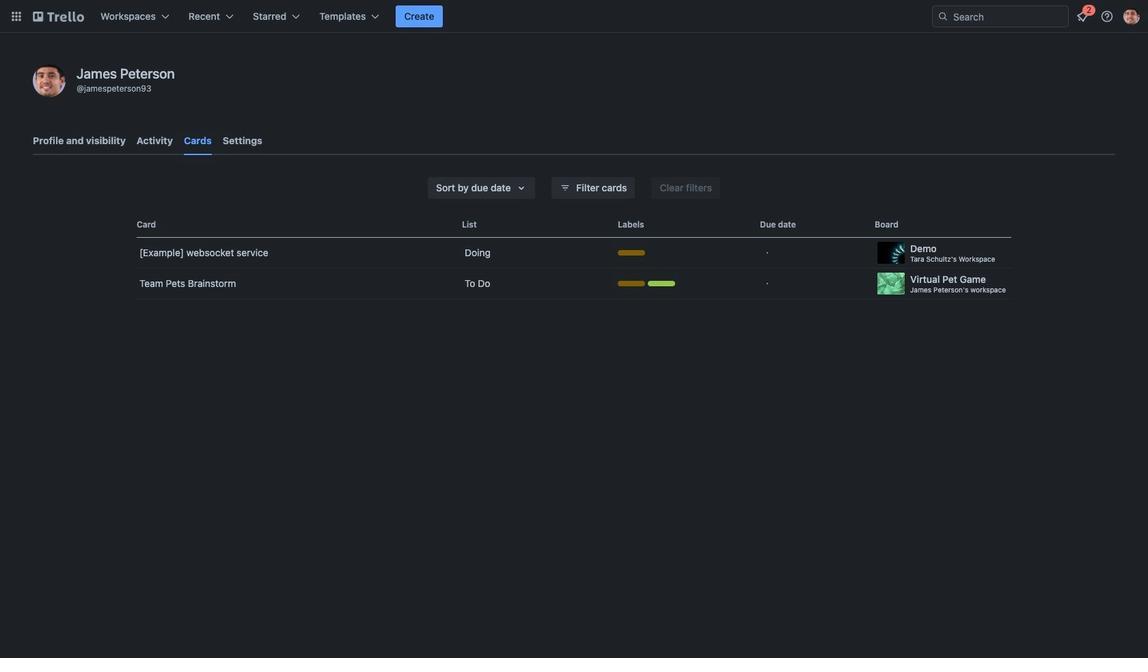 Task type: vqa. For each thing, say whether or not it's contained in the screenshot.
rightmost Color: sky, title: "First label" element
no



Task type: describe. For each thing, give the bounding box(es) containing it.
james peterson (jamespeterson93) image
[[1124, 8, 1140, 25]]

2 notifications image
[[1074, 8, 1091, 25]]

color: yellow, title: "ready to merge" element
[[618, 250, 645, 256]]



Task type: locate. For each thing, give the bounding box(es) containing it.
search image
[[938, 11, 949, 22]]

open information menu image
[[1100, 10, 1114, 23]]

james peterson (jamespeterson93) image
[[33, 64, 66, 97]]

back to home image
[[33, 5, 84, 27]]

color: yellow, title: none image
[[618, 281, 645, 286]]

color: bold lime, title: "team task" element
[[648, 281, 675, 286]]

primary element
[[0, 0, 1148, 33]]

Search field
[[949, 7, 1068, 26]]



